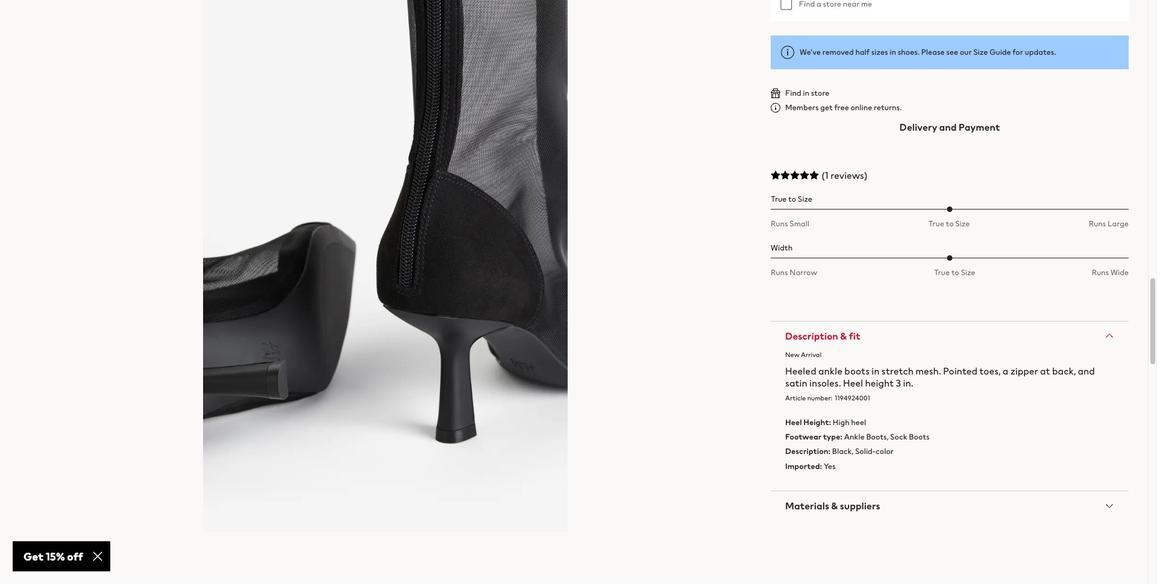 Task type: locate. For each thing, give the bounding box(es) containing it.
reviews)
[[831, 168, 868, 183]]

heel
[[844, 376, 864, 391], [786, 417, 802, 429]]

true
[[771, 194, 787, 205], [929, 218, 945, 230], [934, 267, 950, 279]]

toes,
[[980, 364, 1001, 379]]

our
[[960, 46, 972, 58]]

1 horizontal spatial heel
[[844, 376, 864, 391]]

1 vertical spatial true
[[929, 218, 945, 230]]

2 horizontal spatial in
[[890, 46, 897, 58]]

0 vertical spatial &
[[841, 329, 847, 344]]

suppliers
[[840, 499, 881, 514]]

1194924001
[[835, 394, 871, 403]]

and
[[940, 120, 957, 134], [1078, 364, 1096, 379]]

number:
[[808, 394, 833, 403]]

1 vertical spatial to
[[946, 218, 954, 230]]

description:
[[786, 446, 831, 458]]

find in store
[[786, 87, 830, 99]]

in inside new arrival heeled ankle boots in stretch mesh. pointed toes, a zipper at back, and satin insoles. heel height 3 in. article number: 1194924001
[[872, 364, 880, 379]]

ankle
[[819, 364, 843, 379]]

in right find
[[803, 87, 810, 99]]

delivery and payment
[[900, 120, 1001, 134]]

(1 reviews)
[[822, 168, 868, 183]]

guide
[[990, 46, 1012, 58]]

runs
[[771, 218, 789, 230], [1089, 218, 1107, 230], [771, 267, 789, 279], [1092, 267, 1110, 279]]

in right sizes
[[890, 46, 897, 58]]

to for narrow
[[952, 267, 960, 279]]

members get free online returns.
[[786, 102, 902, 113]]

and right delivery
[[940, 120, 957, 134]]

delivery
[[900, 120, 938, 134]]

for
[[1013, 46, 1024, 58]]

runs left narrow
[[771, 267, 789, 279]]

true for runs small
[[929, 218, 945, 230]]

1 horizontal spatial &
[[841, 329, 847, 344]]

0 horizontal spatial in
[[803, 87, 810, 99]]

black,
[[833, 446, 854, 458]]

find in store button
[[771, 87, 830, 99]]

2 width meter from the top
[[948, 256, 953, 261]]

mesh sock boots - black - ladies | h&m us 7 image
[[203, 0, 568, 533]]

height:
[[804, 417, 832, 429]]

in
[[890, 46, 897, 58], [803, 87, 810, 99], [872, 364, 880, 379]]

and right back,
[[1078, 364, 1096, 379]]

width
[[771, 242, 793, 254]]

insoles.
[[810, 376, 842, 391]]

members
[[786, 102, 819, 113]]

height
[[866, 376, 894, 391]]

2 vertical spatial true
[[934, 267, 950, 279]]

1 vertical spatial and
[[1078, 364, 1096, 379]]

imported:
[[786, 461, 823, 473]]

&
[[841, 329, 847, 344], [832, 499, 838, 514]]

article
[[786, 394, 806, 403]]

width meter
[[948, 207, 953, 212], [948, 256, 953, 261]]

2 vertical spatial true to size
[[934, 267, 976, 279]]

1 vertical spatial true to size
[[929, 218, 970, 230]]

heel inside heel height: high heel footwear type: ankle boots, sock boots description: black, solid-color imported: yes
[[786, 417, 802, 429]]

0 vertical spatial width meter
[[948, 207, 953, 212]]

1 vertical spatial heel
[[786, 417, 802, 429]]

and inside new arrival heeled ankle boots in stretch mesh. pointed toes, a zipper at back, and satin insoles. heel height 3 in. article number: 1194924001
[[1078, 364, 1096, 379]]

delivery and payment button
[[771, 113, 1129, 142]]

sizes
[[872, 46, 889, 58]]

runs for runs narrow
[[771, 267, 789, 279]]

runs for runs large
[[1089, 218, 1107, 230]]

heel up 1194924001
[[844, 376, 864, 391]]

to for small
[[946, 218, 954, 230]]

& for materials
[[832, 499, 838, 514]]

runs for runs small
[[771, 218, 789, 230]]

materials
[[786, 499, 830, 514]]

free
[[835, 102, 849, 113]]

size
[[974, 46, 988, 58], [798, 194, 813, 205], [956, 218, 970, 230], [961, 267, 976, 279]]

high
[[833, 417, 850, 429]]

runs left large
[[1089, 218, 1107, 230]]

in.
[[904, 376, 914, 391]]

please
[[922, 46, 945, 58]]

1 horizontal spatial and
[[1078, 364, 1096, 379]]

description & fit
[[786, 329, 861, 344]]

0 horizontal spatial heel
[[786, 417, 802, 429]]

1 vertical spatial &
[[832, 499, 838, 514]]

yes
[[824, 461, 836, 473]]

type:
[[824, 432, 843, 443]]

description & fit button
[[771, 322, 1129, 351]]

0 vertical spatial heel
[[844, 376, 864, 391]]

boots,
[[867, 432, 889, 443]]

shoes.
[[898, 46, 920, 58]]

runs small
[[771, 218, 810, 230]]

true to size
[[771, 194, 813, 205], [929, 218, 970, 230], [934, 267, 976, 279]]

runs narrow
[[771, 267, 818, 279]]

& left suppliers
[[832, 499, 838, 514]]

in right boots
[[872, 364, 880, 379]]

wide
[[1111, 267, 1129, 279]]

0 vertical spatial and
[[940, 120, 957, 134]]

to
[[789, 194, 797, 205], [946, 218, 954, 230], [952, 267, 960, 279]]

1 horizontal spatial in
[[872, 364, 880, 379]]

1 vertical spatial width meter
[[948, 256, 953, 261]]

materials & suppliers
[[786, 499, 881, 514]]

pointed
[[944, 364, 978, 379]]

runs left the wide
[[1092, 267, 1110, 279]]

& left fit on the right of page
[[841, 329, 847, 344]]

solid-
[[856, 446, 876, 458]]

back,
[[1053, 364, 1077, 379]]

0 horizontal spatial and
[[940, 120, 957, 134]]

2 vertical spatial to
[[952, 267, 960, 279]]

0 vertical spatial true
[[771, 194, 787, 205]]

heel up footwear
[[786, 417, 802, 429]]

0 vertical spatial in
[[890, 46, 897, 58]]

1 width meter from the top
[[948, 207, 953, 212]]

0 horizontal spatial &
[[832, 499, 838, 514]]

get
[[821, 102, 833, 113]]

2 vertical spatial in
[[872, 364, 880, 379]]

runs left small
[[771, 218, 789, 230]]



Task type: describe. For each thing, give the bounding box(es) containing it.
see
[[947, 46, 959, 58]]

large
[[1108, 218, 1129, 230]]

find
[[786, 87, 802, 99]]

payment
[[959, 120, 1001, 134]]

boots
[[909, 432, 930, 443]]

(1 reviews) button
[[771, 161, 1129, 190]]

ankle
[[845, 432, 865, 443]]

heel inside new arrival heeled ankle boots in stretch mesh. pointed toes, a zipper at back, and satin insoles. heel height 3 in. article number: 1194924001
[[844, 376, 864, 391]]

0 vertical spatial true to size
[[771, 194, 813, 205]]

runs large
[[1089, 218, 1129, 230]]

heeled
[[786, 364, 817, 379]]

heel height: high heel footwear type: ankle boots, sock boots description: black, solid-color imported: yes
[[786, 417, 930, 473]]

boots
[[845, 364, 870, 379]]

fit
[[849, 329, 861, 344]]

materials & suppliers button
[[771, 492, 1129, 521]]

store
[[811, 87, 830, 99]]

color
[[876, 446, 894, 458]]

runs wide
[[1092, 267, 1129, 279]]

1 vertical spatial in
[[803, 87, 810, 99]]

a
[[1003, 364, 1009, 379]]

returns.
[[874, 102, 902, 113]]

0 vertical spatial to
[[789, 194, 797, 205]]

description
[[786, 329, 839, 344]]

stretch
[[882, 364, 914, 379]]

satin
[[786, 376, 808, 391]]

online
[[851, 102, 873, 113]]

we've removed half sizes in shoes. please see our size guide for updates. status
[[781, 36, 1120, 69]]

& for description
[[841, 329, 847, 344]]

5 / 5 image
[[771, 171, 819, 180]]

true to size for narrow
[[934, 267, 976, 279]]

footwear
[[786, 432, 822, 443]]

zipper
[[1011, 364, 1039, 379]]

width meter for runs small
[[948, 207, 953, 212]]

(1
[[822, 168, 829, 183]]

updates.
[[1025, 46, 1057, 58]]

narrow
[[790, 267, 818, 279]]

half
[[856, 46, 870, 58]]

removed
[[823, 46, 854, 58]]

mesh.
[[916, 364, 942, 379]]

sock
[[891, 432, 908, 443]]

size inside status
[[974, 46, 988, 58]]

and inside delivery and payment button
[[940, 120, 957, 134]]

at
[[1041, 364, 1051, 379]]

in inside status
[[890, 46, 897, 58]]

3
[[896, 376, 902, 391]]

new
[[786, 350, 800, 360]]

new arrival heeled ankle boots in stretch mesh. pointed toes, a zipper at back, and satin insoles. heel height 3 in. article number: 1194924001
[[786, 350, 1096, 403]]

width meter for runs narrow
[[948, 256, 953, 261]]

we've removed half sizes in shoes. please see our size guide for updates.
[[800, 46, 1057, 58]]

runs for runs wide
[[1092, 267, 1110, 279]]

arrival
[[801, 350, 822, 360]]

we've
[[800, 46, 821, 58]]

true to size for small
[[929, 218, 970, 230]]

small
[[790, 218, 810, 230]]

true for runs narrow
[[934, 267, 950, 279]]

heel
[[852, 417, 867, 429]]



Task type: vqa. For each thing, say whether or not it's contained in the screenshot.
Gift Guide for Kids link
no



